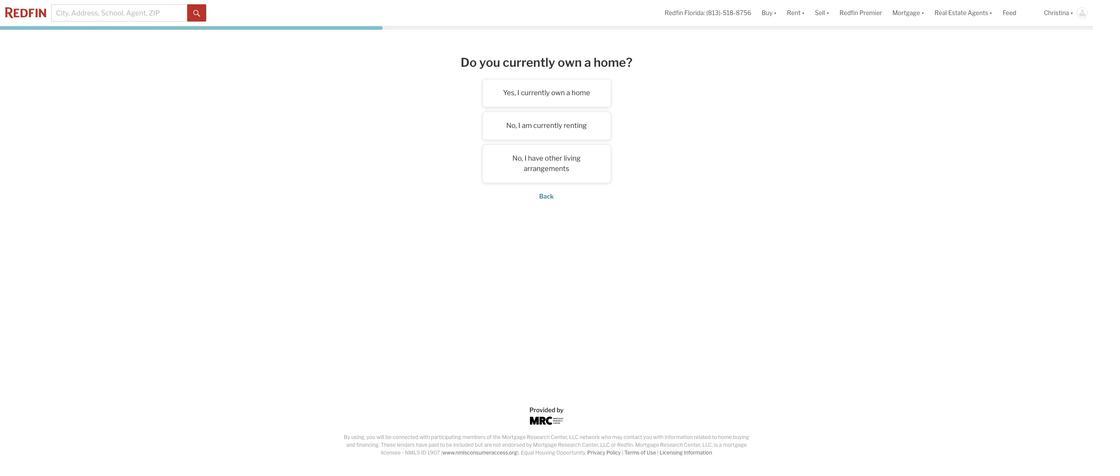 Task type: vqa. For each thing, say whether or not it's contained in the screenshot.
28 units
no



Task type: describe. For each thing, give the bounding box(es) containing it.
a home?
[[585, 55, 633, 70]]

participating
[[431, 434, 462, 440]]

of for terms
[[641, 449, 646, 456]]

a inside option group
[[567, 89, 571, 97]]

0 horizontal spatial research
[[527, 434, 550, 440]]

0 horizontal spatial center,
[[551, 434, 568, 440]]

rent ▾ button
[[788, 0, 805, 26]]

terms
[[625, 449, 640, 456]]

yes, i currently own a home
[[503, 89, 591, 97]]

renting
[[564, 121, 587, 130]]

of for members
[[487, 434, 492, 440]]

mortgage up housing
[[534, 442, 557, 448]]

1907
[[428, 449, 440, 456]]

these
[[381, 442, 396, 448]]

518-
[[723, 9, 736, 17]]

are
[[484, 442, 492, 448]]

arrangements
[[524, 164, 570, 173]]

no, i am currently renting
[[507, 121, 587, 130]]

www.nmlsconsumeraccess.org link
[[443, 449, 518, 456]]

yes,
[[503, 89, 516, 97]]

paid
[[429, 442, 439, 448]]

buy ▾ button
[[762, 0, 777, 26]]

no, for no, i am currently renting
[[507, 121, 517, 130]]

policy
[[607, 449, 621, 456]]

buying
[[734, 434, 750, 440]]

who
[[601, 434, 612, 440]]

mortgage ▾ button
[[888, 0, 930, 26]]

2 | from the left
[[658, 449, 659, 456]]

mortgage research center image
[[530, 417, 564, 425]]

the
[[493, 434, 501, 440]]

no, for no, i have other living arrangements
[[513, 154, 523, 162]]

2 horizontal spatial center,
[[685, 442, 702, 448]]

mortgage inside mortgage ▾ dropdown button
[[893, 9, 921, 17]]

by using, you will be connected with participating members of the mortgage research center, llc network who may contact you with information related to home buying and financing. these lenders have paid to be included but are not endorsed by mortgage research center, llc or redfin. mortgage research center, llc. is a mortgage licensee - nmls id 1907 (
[[344, 434, 750, 456]]

id
[[421, 449, 427, 456]]

redfin premier
[[840, 9, 883, 17]]

www.nmlsconsumeraccess.org
[[443, 449, 518, 456]]

opportunity.
[[557, 449, 587, 456]]

8756
[[736, 9, 752, 17]]

redfin premier button
[[835, 0, 888, 26]]

mortgage ▾
[[893, 9, 925, 17]]

redfin for redfin florida: (813)-518-8756
[[665, 9, 684, 17]]

real estate agents ▾
[[935, 9, 993, 17]]

redfin.
[[618, 442, 635, 448]]

▾ for mortgage ▾
[[922, 9, 925, 17]]

by
[[344, 434, 351, 440]]

-
[[402, 449, 404, 456]]

feed button
[[998, 0, 1040, 26]]

sell ▾ button
[[810, 0, 835, 26]]

real estate agents ▾ link
[[935, 0, 993, 26]]

real
[[935, 9, 948, 17]]

rent ▾
[[788, 9, 805, 17]]

1 with from the left
[[420, 434, 430, 440]]

privacy
[[588, 449, 606, 456]]

1 vertical spatial to
[[440, 442, 445, 448]]

sell ▾
[[816, 9, 830, 17]]

included
[[454, 442, 474, 448]]

0 horizontal spatial you
[[367, 434, 376, 440]]

do you currently own a home?
[[461, 55, 633, 70]]

1 horizontal spatial research
[[558, 442, 581, 448]]

▾ for sell ▾
[[827, 9, 830, 17]]

information
[[665, 434, 693, 440]]

estate
[[949, 9, 967, 17]]

mortgage ▾ button
[[893, 0, 925, 26]]

1 horizontal spatial you
[[480, 55, 501, 70]]

nmls
[[405, 449, 420, 456]]

buy ▾
[[762, 9, 777, 17]]

1 | from the left
[[622, 449, 624, 456]]

agents
[[969, 9, 989, 17]]

no, i have other living arrangements
[[513, 154, 581, 173]]

christina
[[1045, 9, 1070, 17]]

do
[[461, 55, 477, 70]]

information
[[684, 449, 713, 456]]

www.nmlsconsumeraccess.org ). equal housing opportunity. privacy policy | terms of use | licensing information
[[443, 449, 713, 456]]

licensing
[[660, 449, 683, 456]]

own for a
[[552, 89, 565, 97]]

0 vertical spatial by
[[557, 406, 564, 414]]

equal
[[521, 449, 535, 456]]

sell ▾ button
[[816, 0, 830, 26]]

licensee
[[381, 449, 401, 456]]

have inside no, i have other living arrangements
[[528, 154, 544, 162]]

may
[[613, 434, 623, 440]]

1 horizontal spatial be
[[446, 442, 453, 448]]

currently for i
[[521, 89, 550, 97]]



Task type: locate. For each thing, give the bounding box(es) containing it.
home inside option group
[[572, 89, 591, 97]]

using,
[[352, 434, 366, 440]]

1 horizontal spatial center,
[[582, 442, 600, 448]]

1 vertical spatial no,
[[513, 154, 523, 162]]

have up id
[[416, 442, 428, 448]]

▾ for buy ▾
[[775, 9, 777, 17]]

1 redfin from the left
[[665, 9, 684, 17]]

back button
[[540, 192, 554, 200]]

connected
[[393, 434, 419, 440]]

own down 'do you currently own a home?'
[[552, 89, 565, 97]]

0 vertical spatial have
[[528, 154, 544, 162]]

redfin
[[665, 9, 684, 17], [840, 9, 859, 17]]

1 vertical spatial home
[[719, 434, 732, 440]]

center, up opportunity.
[[551, 434, 568, 440]]

currently up yes, i currently own a home
[[503, 55, 556, 70]]

center,
[[551, 434, 568, 440], [582, 442, 600, 448], [685, 442, 702, 448]]

▾ right agents
[[990, 9, 993, 17]]

▾ for rent ▾
[[802, 9, 805, 17]]

to up is
[[712, 434, 718, 440]]

of left use
[[641, 449, 646, 456]]

lenders
[[397, 442, 415, 448]]

▾ right sell
[[827, 9, 830, 17]]

2 with from the left
[[654, 434, 664, 440]]

a inside by using, you will be connected with participating members of the mortgage research center, llc network who may contact you with information related to home buying and financing. these lenders have paid to be included but are not endorsed by mortgage research center, llc or redfin. mortgage research center, llc. is a mortgage licensee - nmls id 1907 (
[[720, 442, 722, 448]]

1 horizontal spatial to
[[712, 434, 718, 440]]

or
[[611, 442, 616, 448]]

be up these
[[386, 434, 392, 440]]

1 horizontal spatial of
[[641, 449, 646, 456]]

currently
[[503, 55, 556, 70], [521, 89, 550, 97], [534, 121, 563, 130]]

1 vertical spatial own
[[552, 89, 565, 97]]

mortgage left real on the right top
[[893, 9, 921, 17]]

2 horizontal spatial you
[[644, 434, 653, 440]]

christina ▾
[[1045, 9, 1074, 17]]

1 horizontal spatial llc
[[601, 442, 610, 448]]

currently right am
[[534, 121, 563, 130]]

1 vertical spatial llc
[[601, 442, 610, 448]]

llc
[[570, 434, 579, 440], [601, 442, 610, 448]]

0 horizontal spatial with
[[420, 434, 430, 440]]

not
[[493, 442, 501, 448]]

5 ▾ from the left
[[990, 9, 993, 17]]

have
[[528, 154, 544, 162], [416, 442, 428, 448]]

|
[[622, 449, 624, 456], [658, 449, 659, 456]]

| down redfin.
[[622, 449, 624, 456]]

by up equal
[[527, 442, 532, 448]]

0 vertical spatial currently
[[503, 55, 556, 70]]

1 horizontal spatial a
[[720, 442, 722, 448]]

i for have
[[525, 154, 527, 162]]

mortgage
[[724, 442, 747, 448]]

center, up information
[[685, 442, 702, 448]]

real estate agents ▾ button
[[930, 0, 998, 26]]

1 ▾ from the left
[[775, 9, 777, 17]]

1 horizontal spatial |
[[658, 449, 659, 456]]

0 horizontal spatial |
[[622, 449, 624, 456]]

related
[[694, 434, 711, 440]]

you up financing.
[[367, 434, 376, 440]]

redfin for redfin premier
[[840, 9, 859, 17]]

redfin inside button
[[840, 9, 859, 17]]

i right yes,
[[518, 89, 520, 97]]

do you currently own a home? option group
[[375, 79, 719, 183]]

to
[[712, 434, 718, 440], [440, 442, 445, 448]]

6 ▾ from the left
[[1071, 9, 1074, 17]]

to up (
[[440, 442, 445, 448]]

premier
[[860, 9, 883, 17]]

have inside by using, you will be connected with participating members of the mortgage research center, llc network who may contact you with information related to home buying and financing. these lenders have paid to be included but are not endorsed by mortgage research center, llc or redfin. mortgage research center, llc. is a mortgage licensee - nmls id 1907 (
[[416, 442, 428, 448]]

▾
[[775, 9, 777, 17], [802, 9, 805, 17], [827, 9, 830, 17], [922, 9, 925, 17], [990, 9, 993, 17], [1071, 9, 1074, 17]]

0 vertical spatial be
[[386, 434, 392, 440]]

1 horizontal spatial by
[[557, 406, 564, 414]]

4 ▾ from the left
[[922, 9, 925, 17]]

| right use
[[658, 449, 659, 456]]

currently for you
[[503, 55, 556, 70]]

feed
[[1003, 9, 1017, 17]]

llc.
[[703, 442, 713, 448]]

home up 'mortgage'
[[719, 434, 732, 440]]

endorsed
[[503, 442, 525, 448]]

use
[[647, 449, 657, 456]]

(813)-
[[707, 9, 723, 17]]

by up the mortgage research center image
[[557, 406, 564, 414]]

of inside by using, you will be connected with participating members of the mortgage research center, llc network who may contact you with information related to home buying and financing. these lenders have paid to be included but are not endorsed by mortgage research center, llc or redfin. mortgage research center, llc. is a mortgage licensee - nmls id 1907 (
[[487, 434, 492, 440]]

0 horizontal spatial have
[[416, 442, 428, 448]]

financing.
[[357, 442, 380, 448]]

0 vertical spatial home
[[572, 89, 591, 97]]

florida:
[[685, 9, 706, 17]]

a right is
[[720, 442, 722, 448]]

3 ▾ from the left
[[827, 9, 830, 17]]

1 vertical spatial currently
[[521, 89, 550, 97]]

back
[[540, 192, 554, 200]]

2 ▾ from the left
[[802, 9, 805, 17]]

1 horizontal spatial have
[[528, 154, 544, 162]]

i
[[518, 89, 520, 97], [519, 121, 521, 130], [525, 154, 527, 162]]

mortgage
[[893, 9, 921, 17], [502, 434, 526, 440], [534, 442, 557, 448], [636, 442, 659, 448]]

1 horizontal spatial home
[[719, 434, 732, 440]]

submit search image
[[193, 10, 200, 17]]

buy
[[762, 9, 773, 17]]

no, down am
[[513, 154, 523, 162]]

0 vertical spatial of
[[487, 434, 492, 440]]

City, Address, School, Agent, ZIP search field
[[51, 4, 187, 22]]

no, inside no, i have other living arrangements
[[513, 154, 523, 162]]

llc up the privacy policy link
[[601, 442, 610, 448]]

have up "arrangements"
[[528, 154, 544, 162]]

▾ right 'christina'
[[1071, 9, 1074, 17]]

buy ▾ button
[[757, 0, 782, 26]]

be
[[386, 434, 392, 440], [446, 442, 453, 448]]

0 vertical spatial llc
[[570, 434, 579, 440]]

).
[[518, 449, 520, 456]]

mortgage up use
[[636, 442, 659, 448]]

own for a home?
[[558, 55, 582, 70]]

▾ left real on the right top
[[922, 9, 925, 17]]

no,
[[507, 121, 517, 130], [513, 154, 523, 162]]

with up use
[[654, 434, 664, 440]]

1 horizontal spatial redfin
[[840, 9, 859, 17]]

terms of use link
[[625, 449, 657, 456]]

i inside no, i have other living arrangements
[[525, 154, 527, 162]]

0 vertical spatial a
[[567, 89, 571, 97]]

of
[[487, 434, 492, 440], [641, 449, 646, 456]]

you right contact
[[644, 434, 653, 440]]

contact
[[624, 434, 643, 440]]

0 vertical spatial i
[[518, 89, 520, 97]]

i for am
[[519, 121, 521, 130]]

mortgage up the endorsed
[[502, 434, 526, 440]]

▾ right buy
[[775, 9, 777, 17]]

0 vertical spatial no,
[[507, 121, 517, 130]]

am
[[522, 121, 532, 130]]

of left 'the'
[[487, 434, 492, 440]]

housing
[[536, 449, 556, 456]]

own up yes, i currently own a home
[[558, 55, 582, 70]]

home
[[572, 89, 591, 97], [719, 434, 732, 440]]

1 vertical spatial have
[[416, 442, 428, 448]]

i for currently
[[518, 89, 520, 97]]

1 vertical spatial a
[[720, 442, 722, 448]]

0 horizontal spatial llc
[[570, 434, 579, 440]]

licensing information link
[[660, 449, 713, 456]]

privacy policy link
[[588, 449, 621, 456]]

sell
[[816, 9, 826, 17]]

research up housing
[[527, 434, 550, 440]]

1 vertical spatial by
[[527, 442, 532, 448]]

0 horizontal spatial by
[[527, 442, 532, 448]]

i left am
[[519, 121, 521, 130]]

▾ right rent
[[802, 9, 805, 17]]

redfin florida: (813)-518-8756
[[665, 9, 752, 17]]

currently right yes,
[[521, 89, 550, 97]]

with up paid
[[420, 434, 430, 440]]

will
[[377, 434, 385, 440]]

redfin left premier
[[840, 9, 859, 17]]

0 vertical spatial to
[[712, 434, 718, 440]]

rent
[[788, 9, 801, 17]]

other
[[545, 154, 563, 162]]

a up renting
[[567, 89, 571, 97]]

1 vertical spatial be
[[446, 442, 453, 448]]

a
[[567, 89, 571, 97], [720, 442, 722, 448]]

home up renting
[[572, 89, 591, 97]]

rent ▾ button
[[782, 0, 810, 26]]

be down participating
[[446, 442, 453, 448]]

research up opportunity.
[[558, 442, 581, 448]]

1 vertical spatial of
[[641, 449, 646, 456]]

2 vertical spatial currently
[[534, 121, 563, 130]]

home inside by using, you will be connected with participating members of the mortgage research center, llc network who may contact you with information related to home buying and financing. these lenders have paid to be included but are not endorsed by mortgage research center, llc or redfin. mortgage research center, llc. is a mortgage licensee - nmls id 1907 (
[[719, 434, 732, 440]]

llc up opportunity.
[[570, 434, 579, 440]]

research up licensing
[[661, 442, 683, 448]]

but
[[475, 442, 483, 448]]

redfin left florida:
[[665, 9, 684, 17]]

research
[[527, 434, 550, 440], [558, 442, 581, 448], [661, 442, 683, 448]]

provided
[[530, 406, 556, 414]]

i up "arrangements"
[[525, 154, 527, 162]]

no, left am
[[507, 121, 517, 130]]

2 horizontal spatial research
[[661, 442, 683, 448]]

0 horizontal spatial be
[[386, 434, 392, 440]]

1 horizontal spatial with
[[654, 434, 664, 440]]

is
[[715, 442, 718, 448]]

0 vertical spatial own
[[558, 55, 582, 70]]

1 vertical spatial i
[[519, 121, 521, 130]]

0 horizontal spatial to
[[440, 442, 445, 448]]

members
[[463, 434, 486, 440]]

provided by
[[530, 406, 564, 414]]

▾ for christina ▾
[[1071, 9, 1074, 17]]

living
[[564, 154, 581, 162]]

and
[[347, 442, 356, 448]]

center, down network
[[582, 442, 600, 448]]

you
[[480, 55, 501, 70], [367, 434, 376, 440], [644, 434, 653, 440]]

you right do
[[480, 55, 501, 70]]

2 vertical spatial i
[[525, 154, 527, 162]]

0 horizontal spatial a
[[567, 89, 571, 97]]

2 redfin from the left
[[840, 9, 859, 17]]

0 horizontal spatial of
[[487, 434, 492, 440]]

network
[[580, 434, 600, 440]]

own inside option group
[[552, 89, 565, 97]]

(
[[441, 449, 443, 456]]

0 horizontal spatial redfin
[[665, 9, 684, 17]]

0 horizontal spatial home
[[572, 89, 591, 97]]

by inside by using, you will be connected with participating members of the mortgage research center, llc network who may contact you with information related to home buying and financing. these lenders have paid to be included but are not endorsed by mortgage research center, llc or redfin. mortgage research center, llc. is a mortgage licensee - nmls id 1907 (
[[527, 442, 532, 448]]

by
[[557, 406, 564, 414], [527, 442, 532, 448]]



